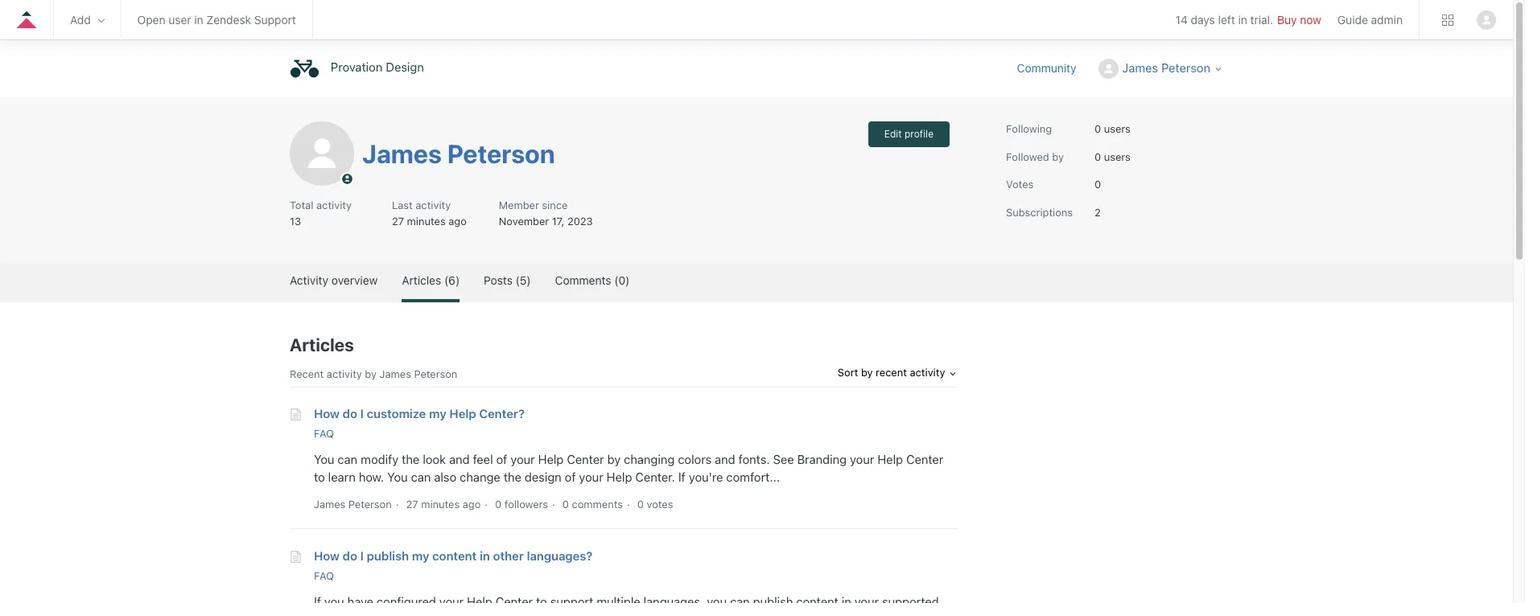 Task type: locate. For each thing, give the bounding box(es) containing it.
2 do from the top
[[343, 549, 357, 564]]

minutes down last
[[407, 215, 446, 227]]

1 horizontal spatial you
[[387, 471, 408, 485]]

1 vertical spatial how
[[314, 549, 340, 564]]

my inside how do i customize my help center? faq
[[429, 407, 447, 421]]

my right customize
[[429, 407, 447, 421]]

2 users from the top
[[1104, 150, 1131, 163]]

0 vertical spatial ago
[[449, 215, 467, 227]]

0 vertical spatial faq
[[314, 428, 334, 441]]

0 horizontal spatial center
[[567, 452, 604, 467]]

james peterson inside popup button
[[1123, 60, 1211, 75]]

users for followed by
[[1104, 150, 1131, 163]]

user avatar image
[[1477, 10, 1497, 29]]

1 vertical spatial 27
[[406, 498, 418, 511]]

total activity 13
[[290, 199, 352, 227]]

in right 'left'
[[1239, 13, 1248, 27]]

articles left (6)
[[402, 274, 441, 287]]

0 users
[[1095, 122, 1131, 135], [1095, 150, 1131, 163]]

my
[[429, 407, 447, 421], [412, 549, 429, 564]]

1 vertical spatial my
[[412, 549, 429, 564]]

1 faq link from the top
[[314, 428, 334, 441]]

faq inside how do i customize my help center? faq
[[314, 428, 334, 441]]

do inside how do i publish my content in other languages? faq
[[343, 549, 357, 564]]

james peterson button
[[1099, 59, 1224, 79]]

1 vertical spatial articles
[[290, 335, 354, 356]]

the left look
[[402, 452, 420, 467]]

1 vertical spatial do
[[343, 549, 357, 564]]

activity right last
[[416, 199, 451, 212]]

1 vertical spatial you
[[387, 471, 408, 485]]

1 horizontal spatial 27
[[406, 498, 418, 511]]

by inside popup button
[[861, 366, 873, 379]]

0 vertical spatial articles
[[402, 274, 441, 287]]

0 vertical spatial faq link
[[314, 428, 334, 441]]

1 vertical spatial faq link
[[314, 570, 334, 583]]

james peterson up last activity 27 minutes ago
[[362, 138, 555, 169]]

in right user
[[194, 13, 203, 26]]

modify
[[361, 452, 399, 467]]

articles up recent at the bottom left
[[290, 335, 354, 356]]

0 vertical spatial 27
[[392, 215, 404, 227]]

community
[[1017, 61, 1077, 75]]

ago
[[449, 215, 467, 227], [463, 498, 481, 511]]

1 center from the left
[[567, 452, 604, 467]]

do down recent activity by james peterson at the left bottom of the page
[[343, 407, 357, 421]]

edit profile button
[[868, 122, 950, 147]]

you down modify
[[387, 471, 408, 485]]

faq link
[[314, 428, 334, 441], [314, 570, 334, 583]]

james peterson down 'learn'
[[314, 498, 392, 511]]

1 horizontal spatial center
[[907, 452, 944, 467]]

users
[[1104, 122, 1131, 135], [1104, 150, 1131, 163]]

by right sort
[[861, 366, 873, 379]]

0 vertical spatial i
[[360, 407, 364, 421]]

activity inside popup button
[[910, 366, 946, 379]]

other
[[493, 549, 524, 564]]

your up design
[[511, 452, 535, 467]]

user
[[168, 13, 191, 26]]

you
[[314, 452, 335, 467], [387, 471, 408, 485]]

your
[[511, 452, 535, 467], [850, 452, 875, 467], [579, 471, 604, 485]]

27 inside last activity 27 minutes ago
[[392, 215, 404, 227]]

now
[[1300, 13, 1322, 27]]

1 vertical spatial of
[[565, 471, 576, 485]]

sort by recent activity button
[[838, 359, 958, 387]]

your right branding
[[850, 452, 875, 467]]

0 vertical spatial users
[[1104, 122, 1131, 135]]

can down look
[[411, 471, 431, 485]]

add
[[70, 13, 91, 26]]

1 vertical spatial can
[[411, 471, 431, 485]]

1 vertical spatial the
[[504, 471, 522, 485]]

my inside how do i publish my content in other languages? faq
[[412, 549, 429, 564]]

how inside how do i publish my content in other languages? faq
[[314, 549, 340, 564]]

publish
[[367, 549, 409, 564]]

zendesk
[[206, 13, 251, 26]]

0 vertical spatial can
[[338, 452, 358, 467]]

2 vertical spatial james peterson
[[314, 498, 392, 511]]

in
[[194, 13, 203, 26], [1239, 13, 1248, 27], [480, 549, 490, 564]]

help left center?
[[450, 407, 476, 421]]

how for publish
[[314, 549, 340, 564]]

navigation
[[0, 0, 1514, 44]]

you up to
[[314, 452, 335, 467]]

how left publish
[[314, 549, 340, 564]]

of right "feel"
[[496, 452, 508, 467]]

0 users for followed by
[[1095, 150, 1131, 163]]

1 horizontal spatial articles
[[402, 274, 441, 287]]

november
[[499, 215, 549, 227]]

0 users up 2
[[1095, 150, 1131, 163]]

peterson down 14
[[1162, 60, 1211, 75]]

0 vertical spatial how
[[314, 407, 340, 421]]

i left customize
[[360, 407, 364, 421]]

1 horizontal spatial in
[[480, 549, 490, 564]]

activity inside total activity 13
[[316, 199, 352, 212]]

1 do from the top
[[343, 407, 357, 421]]

comments
[[572, 498, 623, 511]]

the up 0 followers
[[504, 471, 522, 485]]

james peterson
[[1123, 60, 1211, 75], [362, 138, 555, 169], [314, 498, 392, 511]]

james peterson down 14
[[1123, 60, 1211, 75]]

0 vertical spatial 0 users
[[1095, 122, 1131, 135]]

and up you're
[[715, 452, 736, 467]]

2 0 users from the top
[[1095, 150, 1131, 163]]

zendesk products image
[[1443, 14, 1454, 25]]

comfort...
[[727, 471, 780, 485]]

0 users down the james peterson popup button at the right top
[[1095, 122, 1131, 135]]

posts
[[484, 274, 513, 287]]

1 how from the top
[[314, 407, 340, 421]]

0 comments
[[563, 498, 623, 511]]

0 vertical spatial james peterson
[[1123, 60, 1211, 75]]

2 i from the top
[[360, 549, 364, 564]]

activity
[[290, 274, 329, 287]]

in inside how do i publish my content in other languages? faq
[[480, 549, 490, 564]]

help inside how do i customize my help center? faq
[[450, 407, 476, 421]]

total
[[290, 199, 314, 212]]

branding
[[797, 452, 847, 467]]

center
[[567, 452, 604, 467], [907, 452, 944, 467]]

i left publish
[[360, 549, 364, 564]]

0 vertical spatial my
[[429, 407, 447, 421]]

change
[[460, 471, 501, 485]]

your up 0 comments
[[579, 471, 604, 485]]

and
[[449, 452, 470, 467], [715, 452, 736, 467]]

minutes
[[407, 215, 446, 227], [421, 498, 460, 511]]

1 vertical spatial faq
[[314, 570, 334, 583]]

my for content
[[412, 549, 429, 564]]

activity for total activity 13
[[316, 199, 352, 212]]

since
[[542, 199, 568, 212]]

ago up (6)
[[449, 215, 467, 227]]

comments (0)
[[555, 274, 630, 287]]

if
[[679, 471, 686, 485]]

content
[[432, 549, 477, 564]]

0 vertical spatial the
[[402, 452, 420, 467]]

languages?
[[527, 549, 593, 564]]

you're
[[689, 471, 723, 485]]

how down recent at the bottom left
[[314, 407, 340, 421]]

articles for articles (6)
[[402, 274, 441, 287]]

my right publish
[[412, 549, 429, 564]]

james peterson main content
[[0, 97, 1514, 604]]

see
[[773, 452, 794, 467]]

1 vertical spatial users
[[1104, 150, 1131, 163]]

2 and from the left
[[715, 452, 736, 467]]

sort by recent activity
[[838, 366, 948, 379]]

comments
[[555, 274, 611, 287]]

last activity 27 minutes ago
[[392, 199, 467, 227]]

james
[[1123, 60, 1159, 75], [362, 138, 442, 169], [380, 368, 411, 381], [314, 498, 346, 511]]

in left other
[[480, 549, 490, 564]]

recent activity by james peterson
[[290, 368, 458, 381]]

0 horizontal spatial articles
[[290, 335, 354, 356]]

activity overview link
[[290, 262, 378, 299]]

recent
[[290, 368, 324, 381]]

and up also
[[449, 452, 470, 467]]

2 faq link from the top
[[314, 570, 334, 583]]

0 horizontal spatial of
[[496, 452, 508, 467]]

can
[[338, 452, 358, 467], [411, 471, 431, 485]]

provation design link
[[290, 54, 432, 84]]

do
[[343, 407, 357, 421], [343, 549, 357, 564]]

1 horizontal spatial can
[[411, 471, 431, 485]]

minutes down also
[[421, 498, 460, 511]]

how inside how do i customize my help center? faq
[[314, 407, 340, 421]]

1 0 users from the top
[[1095, 122, 1131, 135]]

guide admin
[[1338, 13, 1403, 26]]

of
[[496, 452, 508, 467], [565, 471, 576, 485]]

admin
[[1372, 13, 1403, 26]]

activity right recent at the bottom left
[[327, 368, 362, 381]]

by
[[1052, 150, 1064, 163], [861, 366, 873, 379], [365, 368, 377, 381], [607, 452, 621, 467]]

1 users from the top
[[1104, 122, 1131, 135]]

2 how from the top
[[314, 549, 340, 564]]

articles
[[402, 274, 441, 287], [290, 335, 354, 356]]

1 i from the top
[[360, 407, 364, 421]]

by left changing
[[607, 452, 621, 467]]

do left publish
[[343, 549, 357, 564]]

0 horizontal spatial and
[[449, 452, 470, 467]]

(6)
[[444, 274, 460, 287]]

2023
[[568, 215, 593, 227]]

provation design help center home page image
[[290, 54, 320, 84]]

can up 'learn'
[[338, 452, 358, 467]]

i inside how do i customize my help center? faq
[[360, 407, 364, 421]]

1 horizontal spatial and
[[715, 452, 736, 467]]

1 horizontal spatial of
[[565, 471, 576, 485]]

ago down change
[[463, 498, 481, 511]]

fonts.
[[739, 452, 770, 467]]

0 horizontal spatial you
[[314, 452, 335, 467]]

1 vertical spatial 0 users
[[1095, 150, 1131, 163]]

activity down user (james peterson) is a team member "icon"
[[316, 199, 352, 212]]

activity
[[316, 199, 352, 212], [416, 199, 451, 212], [910, 366, 946, 379], [327, 368, 362, 381]]

1 vertical spatial i
[[360, 549, 364, 564]]

customize
[[367, 407, 426, 421]]

activity inside last activity 27 minutes ago
[[416, 199, 451, 212]]

2 horizontal spatial your
[[850, 452, 875, 467]]

0 vertical spatial you
[[314, 452, 335, 467]]

activity overview
[[290, 274, 378, 287]]

i inside how do i publish my content in other languages? faq
[[360, 549, 364, 564]]

0 horizontal spatial 27
[[392, 215, 404, 227]]

articles for articles
[[290, 335, 354, 356]]

buy
[[1278, 13, 1297, 27]]

0 vertical spatial do
[[343, 407, 357, 421]]

peterson down how.
[[349, 498, 392, 511]]

0 horizontal spatial in
[[194, 13, 203, 26]]

peterson
[[1162, 60, 1211, 75], [447, 138, 555, 169], [414, 368, 458, 381], [349, 498, 392, 511]]

do inside how do i customize my help center? faq
[[343, 407, 357, 421]]

1 faq from the top
[[314, 428, 334, 441]]

0 vertical spatial minutes
[[407, 215, 446, 227]]

activity right recent
[[910, 366, 946, 379]]

2 faq from the top
[[314, 570, 334, 583]]

of right design
[[565, 471, 576, 485]]



Task type: describe. For each thing, give the bounding box(es) containing it.
days
[[1191, 13, 1216, 27]]

1 and from the left
[[449, 452, 470, 467]]

member since november 17, 2023
[[499, 199, 593, 227]]

i for customize
[[360, 407, 364, 421]]

design
[[525, 471, 562, 485]]

center?
[[479, 407, 525, 421]]

edit
[[885, 128, 902, 140]]

followed by
[[1006, 150, 1064, 163]]

trial.
[[1251, 13, 1274, 27]]

open user in zendesk support
[[137, 13, 296, 26]]

help right branding
[[878, 452, 903, 467]]

1 horizontal spatial the
[[504, 471, 522, 485]]

james inside popup button
[[1123, 60, 1159, 75]]

comments (0) link
[[555, 262, 630, 299]]

votes
[[1006, 178, 1034, 191]]

how do i publish my content in other languages? link
[[314, 549, 593, 564]]

following
[[1006, 122, 1052, 135]]

do for customize
[[343, 407, 357, 421]]

support
[[254, 13, 296, 26]]

center.
[[636, 471, 675, 485]]

14
[[1176, 13, 1188, 27]]

community link
[[1017, 59, 1093, 76]]

2 horizontal spatial in
[[1239, 13, 1248, 27]]

1 horizontal spatial your
[[579, 471, 604, 485]]

left
[[1219, 13, 1236, 27]]

posts (5) link
[[484, 262, 531, 299]]

look
[[423, 452, 446, 467]]

13
[[290, 215, 301, 227]]

to
[[314, 471, 325, 485]]

my for help
[[429, 407, 447, 421]]

guide
[[1338, 13, 1368, 26]]

subscriptions
[[1006, 206, 1073, 219]]

posts (5)
[[484, 274, 531, 287]]

0 horizontal spatial the
[[402, 452, 420, 467]]

ago inside last activity 27 minutes ago
[[449, 215, 467, 227]]

0 vertical spatial of
[[496, 452, 508, 467]]

articles (6)
[[402, 274, 460, 287]]

provation
[[331, 60, 383, 74]]

i for publish
[[360, 549, 364, 564]]

followers
[[505, 498, 548, 511]]

(5)
[[516, 274, 531, 287]]

0 horizontal spatial your
[[511, 452, 535, 467]]

profile
[[905, 128, 934, 140]]

articles (6) link
[[402, 262, 460, 299]]

1 vertical spatial ago
[[463, 498, 481, 511]]

(0)
[[614, 274, 630, 287]]

member
[[499, 199, 539, 212]]

14 days left in trial. buy now
[[1176, 13, 1322, 27]]

help up comments
[[607, 471, 632, 485]]

provation design
[[331, 60, 424, 74]]

0 followers
[[495, 498, 548, 511]]

changing
[[624, 452, 675, 467]]

how do i customize my help center? link
[[314, 407, 525, 421]]

followed
[[1006, 150, 1050, 163]]

how.
[[359, 471, 384, 485]]

activity for last activity 27 minutes ago
[[416, 199, 451, 212]]

by inside you can modify the look and feel of your help center by changing colors and fonts. see branding your help center to learn how.  you can also change the design of your help center. if you're comfort...
[[607, 452, 621, 467]]

buy now link
[[1278, 13, 1322, 27]]

activity for recent activity by james peterson
[[327, 368, 362, 381]]

sort
[[838, 366, 859, 379]]

do for publish
[[343, 549, 357, 564]]

27 minutes ago
[[406, 498, 481, 511]]

recent
[[876, 366, 907, 379]]

help up design
[[538, 452, 564, 467]]

colors
[[678, 452, 712, 467]]

votes
[[647, 498, 673, 511]]

17,
[[552, 215, 565, 227]]

faq inside how do i publish my content in other languages? faq
[[314, 570, 334, 583]]

user (james peterson) is a team member image
[[341, 172, 354, 186]]

how for customize
[[314, 407, 340, 421]]

how do i publish my content in other languages? faq
[[314, 549, 593, 583]]

faq link for how do i publish my content in other languages?
[[314, 570, 334, 583]]

0 votes
[[637, 498, 673, 511]]

last
[[392, 199, 413, 212]]

1 vertical spatial minutes
[[421, 498, 460, 511]]

james peterson link
[[362, 138, 555, 169]]

how do i customize my help center? faq
[[314, 407, 525, 441]]

by right followed at the top
[[1052, 150, 1064, 163]]

users for following
[[1104, 122, 1131, 135]]

1 vertical spatial james peterson
[[362, 138, 555, 169]]

peterson inside popup button
[[1162, 60, 1211, 75]]

2
[[1095, 206, 1101, 219]]

by up customize
[[365, 368, 377, 381]]

edit profile
[[885, 128, 934, 140]]

design
[[386, 60, 424, 74]]

0 users for following
[[1095, 122, 1131, 135]]

you can modify the look and feel of your help center by changing colors and fonts. see branding your help center to learn how.  you can also change the design of your help center. if you're comfort...
[[314, 452, 944, 485]]

open
[[137, 13, 165, 26]]

overview
[[332, 274, 378, 287]]

learn
[[328, 471, 356, 485]]

0 horizontal spatial can
[[338, 452, 358, 467]]

navigation containing add
[[0, 0, 1514, 44]]

open user in zendesk support link
[[137, 13, 296, 26]]

feel
[[473, 452, 493, 467]]

peterson up member
[[447, 138, 555, 169]]

minutes inside last activity 27 minutes ago
[[407, 215, 446, 227]]

faq link for how do i customize my help center?
[[314, 428, 334, 441]]

peterson up how do i customize my help center? "link" on the left of the page
[[414, 368, 458, 381]]

2 center from the left
[[907, 452, 944, 467]]

also
[[434, 471, 457, 485]]

guide admin link
[[1338, 13, 1403, 26]]



Task type: vqa. For each thing, say whether or not it's contained in the screenshot.
Provation Design Help Center home page icon
yes



